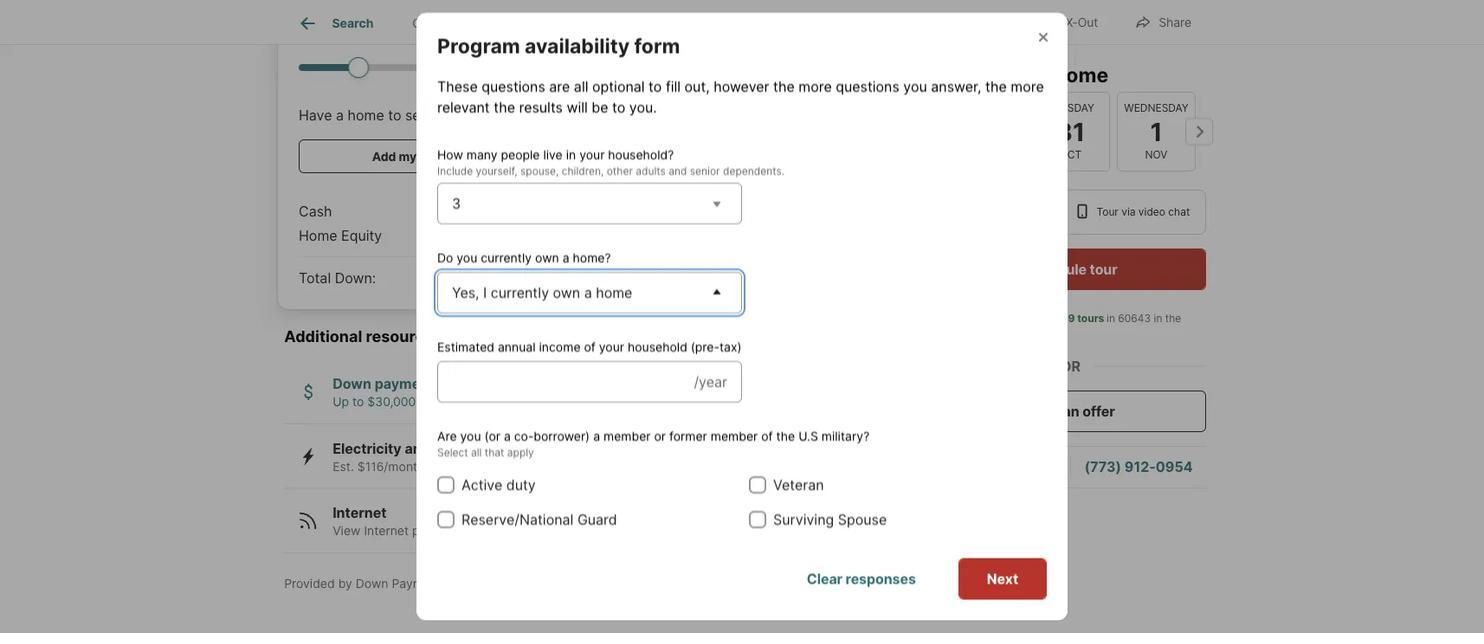 Task type: locate. For each thing, give the bounding box(es) containing it.
next button
[[959, 558, 1047, 600]]

that
[[485, 446, 504, 459]]

1 vertical spatial you
[[457, 250, 477, 265]]

0 vertical spatial currently
[[481, 250, 532, 265]]

1 vertical spatial own
[[553, 284, 580, 301]]

0 horizontal spatial more
[[799, 78, 832, 94]]

2 horizontal spatial in
[[1154, 312, 1163, 325]]

yourself,
[[476, 165, 518, 177]]

available
[[419, 394, 469, 409], [528, 524, 578, 538]]

all up $116
[[471, 446, 482, 459]]

1 vertical spatial this
[[601, 524, 622, 538]]

0 vertical spatial your
[[580, 147, 605, 162]]

household?
[[608, 147, 674, 162]]

currently right i
[[491, 284, 549, 301]]

and inside how many people live in your household? include yourself, spouse, children, other adults and senior dependents.
[[669, 165, 687, 177]]

1 horizontal spatial of
[[761, 428, 773, 443]]

1 horizontal spatial this
[[1012, 62, 1049, 87]]

clear responses
[[807, 570, 916, 587]]

provided by down payment resource, wattbuy, and allconnect
[[284, 576, 647, 591]]

all up will
[[574, 78, 588, 94]]

0 horizontal spatial member
[[604, 428, 651, 443]]

equity
[[455, 149, 492, 164]]

dependents.
[[723, 165, 785, 177]]

1 horizontal spatial available
[[528, 524, 578, 538]]

0 horizontal spatial solar
[[433, 440, 467, 457]]

0 vertical spatial internet
[[333, 504, 387, 521]]

the right however
[[773, 78, 795, 94]]

the left results
[[494, 98, 515, 115]]

sell?
[[405, 107, 434, 123]]

estimated annual income of your household (pre-tax)
[[437, 339, 742, 354]]

0 horizontal spatial of
[[584, 339, 596, 354]]

member left or
[[604, 428, 651, 443]]

all inside these questions are all optional to fill out, however the more questions you answer, the more relevant the results will be to you.
[[574, 78, 588, 94]]

next image
[[1186, 118, 1213, 145]]

the right 60643
[[1165, 312, 1182, 325]]

tab up "fill"
[[616, 3, 754, 44]]

of left 'u.s'
[[761, 428, 773, 443]]

yes,
[[452, 284, 479, 301]]

home down home?
[[596, 284, 633, 301]]

equity
[[341, 227, 382, 244]]

solar up the save
[[433, 440, 467, 457]]

to
[[649, 78, 662, 94], [612, 98, 626, 115], [388, 107, 401, 123], [352, 394, 364, 409]]

a right have on the top
[[336, 107, 344, 123]]

available inside down payment assistance up to $30,000 available from 14 programs
[[419, 394, 469, 409]]

annual
[[498, 339, 536, 354]]

2 member from the left
[[711, 428, 758, 443]]

up
[[333, 394, 349, 409]]

of
[[584, 339, 596, 354], [761, 428, 773, 443]]

search
[[332, 16, 374, 31]]

a
[[336, 107, 344, 123], [563, 250, 569, 265], [584, 284, 592, 301], [504, 428, 511, 443], [593, 428, 600, 443]]

next
[[987, 570, 1018, 587]]

all inside are you (or a co-borrower) a member or former member of the u.s military? select all that apply
[[471, 446, 482, 459]]

x-out
[[1066, 15, 1098, 30]]

1 horizontal spatial more
[[1011, 78, 1044, 94]]

this up tuesday
[[1012, 62, 1049, 87]]

via
[[1122, 206, 1136, 218]]

Yes radio
[[437, 595, 455, 612]]

currently up the $57,000 (20%)
[[481, 250, 532, 265]]

down
[[333, 375, 371, 392], [356, 576, 388, 591]]

0 horizontal spatial available
[[419, 394, 469, 409]]

home right guard
[[625, 524, 657, 538]]

to inside down payment assistance up to $30,000 available from 14 programs
[[352, 394, 364, 409]]

programs
[[520, 394, 574, 409]]

you left (or
[[460, 428, 481, 443]]

days
[[1012, 328, 1035, 340]]

a right borrower)
[[593, 428, 600, 443]]

0 horizontal spatial in
[[566, 147, 576, 162]]

questions up results
[[482, 78, 545, 94]]

tour right schedule at the top right of the page
[[1090, 261, 1118, 278]]

0 vertical spatial this
[[1012, 62, 1049, 87]]

0 horizontal spatial questions
[[482, 78, 545, 94]]

questions left go
[[836, 78, 900, 94]]

home?
[[573, 250, 611, 265]]

1 vertical spatial available
[[528, 524, 578, 538]]

this
[[1012, 62, 1049, 87], [601, 524, 622, 538]]

are
[[549, 78, 570, 94]]

own up (20%) at the left of page
[[535, 250, 559, 265]]

you left go
[[904, 78, 927, 94]]

and inside electricity and solar est. $116/month, save                  $116 with rooftop solar
[[405, 440, 430, 457]]

are you (or a co-borrower) a member or former member of the u.s military? select all that apply
[[437, 428, 870, 459]]

more right however
[[799, 78, 832, 94]]

of right income in the bottom left of the page
[[584, 339, 596, 354]]

1 member from the left
[[604, 428, 651, 443]]

$116/month,
[[357, 459, 428, 474]]

0 vertical spatial available
[[419, 394, 469, 409]]

provided
[[284, 576, 335, 591]]

military?
[[822, 428, 870, 443]]

tuesday 31 oct
[[1047, 102, 1095, 161]]

in
[[566, 147, 576, 162], [1107, 312, 1115, 325], [1154, 312, 1163, 325]]

more right answer,
[[1011, 78, 1044, 94]]

down right the by
[[356, 576, 388, 591]]

do
[[437, 250, 453, 265]]

0 vertical spatial solar
[[433, 440, 467, 457]]

of inside are you (or a co-borrower) a member or former member of the u.s military? select all that apply
[[761, 428, 773, 443]]

tab up however
[[754, 3, 838, 44]]

19 tours in 60643
[[1063, 312, 1151, 325]]

0 vertical spatial down
[[333, 375, 371, 392]]

1 vertical spatial your
[[599, 339, 624, 354]]

former
[[669, 428, 707, 443]]

Down Payment Slider range field
[[299, 56, 566, 77]]

0 horizontal spatial tour
[[967, 62, 1008, 87]]

additional
[[284, 326, 362, 346]]

and right the wattbuy,
[[560, 576, 582, 591]]

none text field inside $57,000 (20%) tooltip
[[486, 0, 550, 18]]

Reserve/National Guard checkbox
[[437, 511, 455, 528]]

share button
[[1120, 4, 1206, 39]]

x-out button
[[1027, 4, 1113, 39]]

1 vertical spatial of
[[761, 428, 773, 443]]

total
[[299, 269, 331, 286]]

my
[[399, 149, 417, 164]]

the right answer,
[[986, 78, 1007, 94]]

0 horizontal spatial this
[[601, 524, 622, 538]]

0 vertical spatial own
[[535, 250, 559, 265]]

be
[[592, 98, 608, 115]]

1 horizontal spatial questions
[[836, 78, 900, 94]]

to right be
[[612, 98, 626, 115]]

$57,000 (20%) tooltip
[[278, 0, 908, 309]]

the left 'u.s'
[[776, 428, 795, 443]]

these questions are all optional to fill out, however the more questions you answer, the more relevant the results will be to you.
[[437, 78, 1044, 115]]

a inside $57,000 (20%) tooltip
[[336, 107, 344, 123]]

0 vertical spatial you
[[904, 78, 927, 94]]

solar down borrower)
[[565, 459, 593, 474]]

search link
[[297, 13, 374, 34]]

internet right view
[[364, 524, 409, 538]]

active
[[462, 476, 503, 493]]

tax)
[[720, 339, 742, 354]]

do you currently own a home?
[[437, 250, 611, 265]]

available inside the internet view internet plans and providers available for this home
[[528, 524, 578, 538]]

availability
[[525, 33, 630, 58]]

tour inside button
[[1090, 261, 1118, 278]]

duty
[[506, 476, 536, 493]]

1 horizontal spatial tour
[[1090, 261, 1118, 278]]

program availability form element
[[437, 13, 701, 58]]

from
[[473, 394, 499, 409]]

you inside are you (or a co-borrower) a member or former member of the u.s military? select all that apply
[[460, 428, 481, 443]]

payment
[[392, 576, 442, 591]]

tab list
[[278, 0, 852, 44]]

None button
[[946, 91, 1025, 172], [1031, 92, 1110, 171], [1117, 92, 1196, 171], [946, 91, 1025, 172], [1031, 92, 1110, 171], [1117, 92, 1196, 171]]

tab
[[486, 3, 616, 44], [616, 3, 754, 44], [754, 3, 838, 44]]

in inside how many people live in your household? include yourself, spouse, children, other adults and senior dependents.
[[566, 147, 576, 162]]

view
[[333, 524, 361, 538]]

save
[[432, 459, 458, 474]]

more
[[799, 78, 832, 94], [1011, 78, 1044, 94]]

guard
[[578, 511, 617, 528]]

tour right go
[[967, 62, 1008, 87]]

in right the live
[[566, 147, 576, 162]]

home
[[299, 227, 337, 244]]

down up up at bottom
[[333, 375, 371, 392]]

and right plans
[[446, 524, 468, 538]]

None text field
[[314, 0, 457, 18], [452, 371, 680, 392], [314, 0, 457, 18], [452, 371, 680, 392]]

co-
[[514, 428, 534, 443]]

out,
[[685, 78, 710, 94]]

0 vertical spatial tour
[[967, 62, 1008, 87]]

you for do you currently own a home?
[[457, 250, 477, 265]]

0 horizontal spatial all
[[471, 446, 482, 459]]

your up the "children,"
[[580, 147, 605, 162]]

nov
[[1145, 149, 1168, 161]]

member right former
[[711, 428, 758, 443]]

you right do on the left top
[[457, 250, 477, 265]]

1 vertical spatial currently
[[491, 284, 549, 301]]

for
[[582, 524, 598, 538]]

estimated
[[437, 339, 495, 354]]

own for home?
[[535, 250, 559, 265]]

2 vertical spatial you
[[460, 428, 481, 443]]

available left for
[[528, 524, 578, 538]]

electricity
[[333, 440, 402, 457]]

schedule tour
[[1024, 261, 1118, 278]]

available up the are on the left bottom of page
[[419, 394, 469, 409]]

Veteran checkbox
[[749, 476, 766, 493]]

tab up the are
[[486, 3, 616, 44]]

payment
[[375, 375, 434, 392]]

$57,000
[[451, 268, 515, 287]]

your left the household
[[599, 339, 624, 354]]

in right 60643
[[1154, 312, 1163, 325]]

the inside are you (or a co-borrower) a member or former member of the u.s military? select all that apply
[[776, 428, 795, 443]]

and up $116/month,
[[405, 440, 430, 457]]

tour via video chat list box
[[935, 190, 1206, 235]]

to right up at bottom
[[352, 394, 364, 409]]

schedule tour button
[[935, 249, 1206, 290]]

yes, i currently own a home
[[452, 284, 633, 301]]

to left sell?
[[388, 107, 401, 123]]

own down home?
[[553, 284, 580, 301]]

internet up view
[[333, 504, 387, 521]]

home inside button
[[419, 149, 452, 164]]

(773) 912-0954 link
[[1085, 458, 1193, 475]]

$57,000 (20%)
[[451, 268, 566, 287]]

electricity and solar est. $116/month, save                  $116 with rooftop solar
[[333, 440, 593, 474]]

home
[[1054, 62, 1109, 87], [348, 107, 384, 123], [419, 149, 452, 164], [596, 284, 633, 301], [625, 524, 657, 538]]

0 vertical spatial all
[[574, 78, 588, 94]]

children,
[[562, 165, 604, 177]]

Active duty checkbox
[[437, 476, 455, 493]]

responses
[[846, 570, 916, 587]]

start an offer button
[[935, 391, 1206, 432]]

1 horizontal spatial all
[[574, 78, 588, 94]]

home up include
[[419, 149, 452, 164]]

option
[[935, 190, 1062, 235]]

1 horizontal spatial solar
[[565, 459, 593, 474]]

solar
[[433, 440, 467, 457], [565, 459, 593, 474]]

in right "tours"
[[1107, 312, 1115, 325]]

tour for go
[[967, 62, 1008, 87]]

people
[[501, 147, 540, 162]]

None text field
[[486, 0, 550, 18]]

1 vertical spatial tour
[[1090, 261, 1118, 278]]

and right adults
[[669, 165, 687, 177]]

1 vertical spatial all
[[471, 446, 482, 459]]

overview
[[412, 16, 466, 31]]

home up add at left
[[348, 107, 384, 123]]

and inside the internet view internet plans and providers available for this home
[[446, 524, 468, 538]]

go tour this home
[[935, 62, 1109, 87]]

1 horizontal spatial member
[[711, 428, 758, 443]]

this right for
[[601, 524, 622, 538]]



Task type: describe. For each thing, give the bounding box(es) containing it.
down payment assistance up to $30,000 available from 14 programs
[[333, 375, 574, 409]]

tab list containing search
[[278, 0, 852, 44]]

overview tab
[[393, 3, 486, 44]]

last
[[975, 328, 993, 340]]

this inside the internet view internet plans and providers available for this home
[[601, 524, 622, 538]]

to inside $57,000 (20%) tooltip
[[388, 107, 401, 123]]

3
[[452, 195, 461, 211]]

these
[[437, 78, 478, 94]]

1 horizontal spatial in
[[1107, 312, 1115, 325]]

will
[[567, 98, 588, 115]]

to left "fill"
[[649, 78, 662, 94]]

tour for schedule
[[1090, 261, 1118, 278]]

home inside program availability form dialog
[[596, 284, 633, 301]]

tour via video chat option
[[1062, 190, 1206, 235]]

start an offer
[[1027, 403, 1115, 420]]

you.
[[629, 98, 657, 115]]

wattbuy,
[[506, 576, 557, 591]]

in inside "in the last 30 days"
[[1154, 312, 1163, 325]]

a left home?
[[563, 250, 569, 265]]

share
[[1159, 15, 1192, 30]]

1
[[1150, 116, 1163, 147]]

/year
[[694, 373, 727, 390]]

19
[[1063, 312, 1075, 325]]

how many people live in your household? include yourself, spouse, children, other adults and senior dependents.
[[437, 147, 785, 177]]

or
[[1061, 358, 1081, 375]]

available for assistance
[[419, 394, 469, 409]]

spouse,
[[521, 165, 559, 177]]

2 more from the left
[[1011, 78, 1044, 94]]

program availability form dialog
[[417, 13, 1068, 633]]

currently for you
[[481, 250, 532, 265]]

are
[[437, 428, 457, 443]]

home inside the internet view internet plans and providers available for this home
[[625, 524, 657, 538]]

internet view internet plans and providers available for this home
[[333, 504, 657, 538]]

2 tab from the left
[[616, 3, 754, 44]]

with
[[492, 459, 516, 474]]

tour
[[1097, 206, 1119, 218]]

have
[[299, 107, 332, 123]]

by
[[338, 576, 352, 591]]

1 vertical spatial down
[[356, 576, 388, 591]]

or
[[654, 428, 666, 443]]

total down:
[[299, 269, 376, 286]]

program
[[437, 33, 520, 58]]

3 tab from the left
[[754, 3, 838, 44]]

x-
[[1066, 15, 1078, 30]]

i
[[483, 284, 487, 301]]

surviving
[[773, 511, 834, 528]]

wednesday 1 nov
[[1124, 102, 1189, 161]]

30
[[996, 328, 1009, 340]]

a right (or
[[504, 428, 511, 443]]

how
[[437, 147, 463, 162]]

1 questions from the left
[[482, 78, 545, 94]]

clear
[[807, 570, 843, 587]]

rooftop
[[519, 459, 562, 474]]

plans
[[412, 524, 443, 538]]

you for are you (or a co-borrower) a member or former member of the u.s military? select all that apply
[[460, 428, 481, 443]]

(pre-
[[691, 339, 720, 354]]

1 vertical spatial internet
[[364, 524, 409, 538]]

1 tab from the left
[[486, 3, 616, 44]]

home up tuesday
[[1054, 62, 1109, 87]]

1 more from the left
[[799, 78, 832, 94]]

in the last 30 days
[[975, 312, 1185, 340]]

Surviving Spouse checkbox
[[749, 511, 766, 528]]

resources
[[366, 326, 442, 346]]

(or
[[485, 428, 501, 443]]

out
[[1078, 15, 1098, 30]]

many
[[467, 147, 498, 162]]

go
[[935, 62, 963, 87]]

own for home
[[553, 284, 580, 301]]

allconnect
[[585, 576, 647, 591]]

(773)
[[1085, 458, 1122, 475]]

you inside these questions are all optional to fill out, however the more questions you answer, the more relevant the results will be to you.
[[904, 78, 927, 94]]

$30,000
[[367, 394, 416, 409]]

currently for i
[[491, 284, 549, 301]]

1 vertical spatial solar
[[565, 459, 593, 474]]

include
[[437, 165, 473, 177]]

apply
[[507, 446, 534, 459]]

start
[[1027, 403, 1060, 420]]

down inside down payment assistance up to $30,000 available from 14 programs
[[333, 375, 371, 392]]

reserve/national
[[462, 511, 574, 528]]

31
[[1056, 116, 1085, 147]]

additional resources
[[284, 326, 442, 346]]

optional
[[592, 78, 645, 94]]

answer,
[[931, 78, 982, 94]]

assistance
[[437, 375, 511, 392]]

the inside "in the last 30 days"
[[1165, 312, 1182, 325]]

active duty
[[462, 476, 536, 493]]

est.
[[333, 459, 354, 474]]

household
[[628, 339, 687, 354]]

$116
[[462, 459, 488, 474]]

u.s
[[799, 428, 818, 443]]

0 vertical spatial of
[[584, 339, 596, 354]]

adults
[[636, 165, 666, 177]]

available for internet
[[528, 524, 578, 538]]

2 questions from the left
[[836, 78, 900, 94]]

providers
[[471, 524, 525, 538]]

your inside how many people live in your household? include yourself, spouse, children, other adults and senior dependents.
[[580, 147, 605, 162]]

oct
[[1060, 149, 1082, 161]]

resource,
[[445, 576, 502, 591]]

select
[[437, 446, 468, 459]]

reserve/national guard
[[462, 511, 617, 528]]

a down home?
[[584, 284, 592, 301]]

912-
[[1125, 458, 1156, 475]]

tours
[[1078, 312, 1104, 325]]

video
[[1139, 206, 1166, 218]]

14
[[503, 394, 516, 409]]

tour via video chat
[[1097, 206, 1190, 218]]

schedule
[[1024, 261, 1087, 278]]

veteran
[[773, 476, 824, 493]]



Task type: vqa. For each thing, say whether or not it's contained in the screenshot.
in
yes



